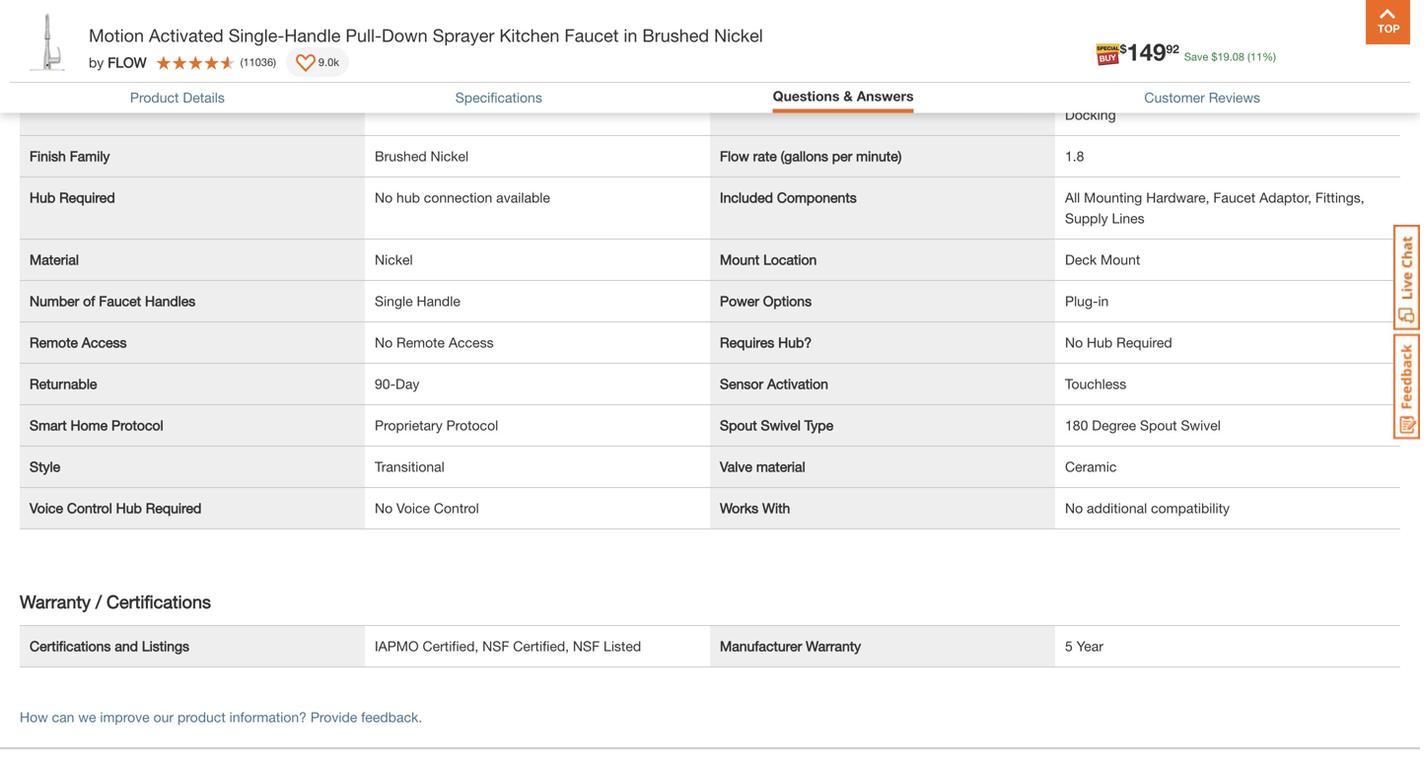 Task type: describe. For each thing, give the bounding box(es) containing it.
material
[[757, 459, 806, 475]]

can
[[52, 709, 74, 726]]

iapmo certified, nsf certified, nsf listed
[[375, 638, 642, 654]]

product image image
[[15, 10, 79, 74]]

( 11036 )
[[240, 56, 276, 69]]

reviews
[[1209, 89, 1261, 106]]

questions
[[773, 88, 840, 104]]

deck mount
[[1066, 251, 1141, 268]]

product
[[178, 709, 226, 726]]

single handle
[[375, 293, 461, 309]]

1 vertical spatial handle
[[417, 293, 461, 309]]

wand,
[[1267, 86, 1307, 102]]

1 horizontal spatial brushed
[[643, 25, 710, 46]]

)
[[273, 56, 276, 69]]

2 horizontal spatial required
[[1117, 334, 1173, 351]]

180
[[1066, 417, 1089, 433]]

&
[[844, 88, 853, 104]]

valve material
[[720, 459, 806, 475]]

hub
[[397, 189, 420, 206]]

adaptor,
[[1260, 189, 1312, 206]]

1 horizontal spatial single
[[1151, 44, 1189, 60]]

2 vertical spatial required
[[146, 500, 202, 516]]

features
[[720, 86, 774, 102]]

smart home protocol
[[30, 417, 163, 433]]

1 vertical spatial certifications
[[30, 638, 111, 654]]

spray,
[[1132, 86, 1171, 102]]

additional
[[1087, 500, 1148, 516]]

by flow
[[89, 54, 147, 70]]

no remote access
[[375, 334, 494, 351]]

1 access from the left
[[82, 334, 127, 351]]

5 year
[[1066, 638, 1104, 654]]

no for no voice control
[[375, 500, 393, 516]]

activation
[[768, 376, 829, 392]]

$ 149 92
[[1121, 37, 1180, 66]]

0 vertical spatial hub
[[30, 189, 55, 206]]

sensor activation
[[720, 376, 829, 392]]

2 certified, from the left
[[513, 638, 569, 654]]

1 nsf from the left
[[483, 638, 510, 654]]

no for no spacing - single hole
[[1066, 44, 1084, 60]]

valve
[[720, 459, 753, 475]]

power
[[720, 293, 760, 309]]

5
[[1066, 638, 1073, 654]]

proprietary protocol
[[375, 417, 499, 433]]

0 vertical spatial handle
[[285, 25, 341, 46]]

flow
[[108, 54, 147, 70]]

home
[[71, 417, 108, 433]]

flow
[[720, 148, 750, 164]]

2 voice from the left
[[397, 500, 430, 516]]

power options
[[720, 293, 812, 309]]

down
[[382, 25, 428, 46]]

no for no hub required
[[1066, 334, 1084, 351]]

all mounting hardware, faucet adaptor, fittings, supply lines
[[1066, 189, 1365, 226]]

requires hub?
[[720, 334, 812, 351]]

finish family
[[30, 148, 110, 164]]

remote access
[[30, 334, 127, 351]]

motion
[[89, 25, 144, 46]]

compatibility
[[1152, 500, 1230, 516]]

manufacturer warranty
[[720, 638, 862, 654]]

details
[[183, 89, 225, 106]]

provide
[[311, 709, 357, 726]]

2 hole from the left
[[1193, 44, 1221, 60]]

/
[[96, 591, 102, 613]]

transitional
[[375, 459, 445, 475]]

type
[[805, 417, 834, 433]]

motion activated single-handle pull-down sprayer kitchen faucet in brushed nickel
[[89, 25, 763, 46]]

finish
[[30, 148, 66, 164]]

no spacing - single hole
[[1066, 44, 1221, 60]]

how can we improve our product information? provide feedback. link
[[20, 709, 422, 726]]

faucet inside all mounting hardware, faucet adaptor, fittings, supply lines
[[1214, 189, 1256, 206]]

deck
[[1066, 251, 1097, 268]]

1 protocol from the left
[[111, 417, 163, 433]]

hub?
[[779, 334, 812, 351]]

secure
[[1311, 86, 1354, 102]]

plug-in
[[1066, 293, 1109, 309]]

proprietary
[[375, 417, 443, 433]]

faucet right "of"
[[99, 293, 141, 309]]

questions & answers
[[773, 88, 914, 104]]

product
[[130, 89, 179, 106]]

1 voice from the left
[[30, 500, 63, 516]]

$ inside $ 149 92
[[1121, 42, 1127, 56]]

rate
[[754, 148, 777, 164]]

9.0k button
[[286, 47, 349, 77]]

%)
[[1263, 50, 1277, 63]]

2 remote from the left
[[397, 334, 445, 351]]

specifications
[[456, 89, 543, 106]]

docking
[[1066, 106, 1117, 123]]

90-
[[375, 376, 396, 392]]

connection
[[424, 189, 493, 206]]

1 mount from the left
[[720, 251, 760, 268]]

no voice control
[[375, 500, 479, 516]]

faucet down deckplate
[[30, 44, 72, 60]]

how can we improve our product information? provide feedback.
[[20, 709, 422, 726]]

1 horizontal spatial warranty
[[806, 638, 862, 654]]

2 vertical spatial nickel
[[375, 251, 413, 268]]

hardware,
[[1147, 189, 1210, 206]]

certifications and listings
[[30, 638, 190, 654]]

touchless
[[1066, 376, 1127, 392]]

0 vertical spatial certifications
[[107, 591, 211, 613]]

no for no remote access
[[375, 334, 393, 351]]

day
[[396, 376, 420, 392]]

11036
[[243, 56, 273, 69]]

1 hole from the left
[[76, 44, 104, 60]]

information?
[[230, 709, 307, 726]]

1 horizontal spatial $
[[1212, 50, 1218, 63]]

2 spout from the left
[[1141, 417, 1178, 433]]

pull
[[1174, 86, 1197, 102]]



Task type: vqa. For each thing, say whether or not it's contained in the screenshot.
$ within $ 149 92
yes



Task type: locate. For each thing, give the bounding box(es) containing it.
certifications up listings
[[107, 591, 211, 613]]

per
[[833, 148, 853, 164]]

save $ 19 . 08 ( 11 %)
[[1185, 50, 1277, 63]]

customer reviews
[[1145, 89, 1261, 106]]

handle up '9.0k' dropdown button
[[285, 25, 341, 46]]

1 spout from the left
[[720, 417, 757, 433]]

0 horizontal spatial control
[[67, 500, 112, 516]]

returnable
[[30, 376, 97, 392]]

0 vertical spatial nickel
[[714, 25, 763, 46]]

0 horizontal spatial handle
[[285, 25, 341, 46]]

faucet right kitchen
[[565, 25, 619, 46]]

hole left the 'fit'
[[76, 44, 104, 60]]

answers
[[857, 88, 914, 104]]

0 vertical spatial brushed
[[643, 25, 710, 46]]

92
[[1167, 42, 1180, 56]]

1 horizontal spatial mount
[[1101, 251, 1141, 268]]

1 horizontal spatial hub
[[116, 500, 142, 516]]

single right -
[[1151, 44, 1189, 60]]

ceramic
[[1066, 459, 1117, 475]]

save
[[1185, 50, 1209, 63]]

hub down smart home protocol
[[116, 500, 142, 516]]

2 mount from the left
[[1101, 251, 1141, 268]]

2 swivel from the left
[[1182, 417, 1221, 433]]

1 horizontal spatial required
[[146, 500, 202, 516]]

0 horizontal spatial warranty
[[20, 591, 91, 613]]

fit
[[108, 44, 123, 60]]

0 horizontal spatial nsf
[[483, 638, 510, 654]]

feedback.
[[361, 709, 422, 726]]

2 access from the left
[[449, 334, 494, 351]]

1 vertical spatial warranty
[[806, 638, 862, 654]]

voice down transitional
[[397, 500, 430, 516]]

nickel up single handle in the top of the page
[[375, 251, 413, 268]]

hub required
[[30, 189, 115, 206]]

0 horizontal spatial protocol
[[111, 417, 163, 433]]

lines
[[1112, 210, 1145, 226]]

nickel up "connection" in the left of the page
[[431, 148, 469, 164]]

sensor
[[720, 376, 764, 392]]

no hub required
[[1066, 334, 1173, 351]]

faucet hole fit
[[30, 44, 123, 60]]

listings
[[142, 638, 190, 654]]

0 horizontal spatial voice
[[30, 500, 63, 516]]

0 horizontal spatial nickel
[[375, 251, 413, 268]]

listed
[[604, 638, 642, 654]]

( down single-
[[240, 56, 243, 69]]

brushed
[[643, 25, 710, 46], [375, 148, 427, 164]]

nickel
[[714, 25, 763, 46], [431, 148, 469, 164], [375, 251, 413, 268]]

1 horizontal spatial voice
[[397, 500, 430, 516]]

2 nsf from the left
[[573, 638, 600, 654]]

0 horizontal spatial mount
[[720, 251, 760, 268]]

0 horizontal spatial spout
[[720, 417, 757, 433]]

no left spacing
[[1066, 44, 1084, 60]]

0 horizontal spatial remote
[[30, 334, 78, 351]]

2 vertical spatial hub
[[116, 500, 142, 516]]

certified, right iapmo
[[423, 638, 479, 654]]

no up 90-
[[375, 334, 393, 351]]

0 vertical spatial warranty
[[20, 591, 91, 613]]

spout up valve
[[720, 417, 757, 433]]

spout right degree
[[1141, 417, 1178, 433]]

material
[[30, 251, 79, 268]]

2 horizontal spatial hub
[[1087, 334, 1113, 351]]

advanced
[[1066, 86, 1128, 102]]

year
[[1077, 638, 1104, 654]]

90-day
[[375, 376, 420, 392]]

control down transitional
[[434, 500, 479, 516]]

no down the plug- at the top right of page
[[1066, 334, 1084, 351]]

1 horizontal spatial in
[[1099, 293, 1109, 309]]

location
[[764, 251, 817, 268]]

voice control hub required
[[30, 500, 202, 516]]

family
[[70, 148, 110, 164]]

1 control from the left
[[67, 500, 112, 516]]

1 horizontal spatial swivel
[[1182, 417, 1221, 433]]

no for no hub connection available
[[375, 189, 393, 206]]

style
[[30, 459, 60, 475]]

1 vertical spatial brushed
[[375, 148, 427, 164]]

handles
[[145, 293, 196, 309]]

0 vertical spatial required
[[59, 189, 115, 206]]

in
[[624, 25, 638, 46], [1099, 293, 1109, 309]]

no left additional
[[1066, 500, 1084, 516]]

hole
[[76, 44, 104, 60], [1193, 44, 1221, 60]]

remote down number
[[30, 334, 78, 351]]

1 horizontal spatial access
[[449, 334, 494, 351]]

1.8
[[1066, 148, 1085, 164]]

0 horizontal spatial single
[[375, 293, 413, 309]]

works
[[720, 500, 759, 516]]

components
[[777, 189, 857, 206]]

spout swivel type
[[720, 417, 834, 433]]

1 horizontal spatial included
[[720, 189, 774, 206]]

1 vertical spatial hub
[[1087, 334, 1113, 351]]

spout
[[720, 417, 757, 433], [1141, 417, 1178, 433]]

$
[[1121, 42, 1127, 56], [1212, 50, 1218, 63]]

options
[[763, 293, 812, 309]]

0 horizontal spatial required
[[59, 189, 115, 206]]

hub up touchless on the right of page
[[1087, 334, 1113, 351]]

display image
[[296, 54, 316, 74]]

1 vertical spatial required
[[1117, 334, 1173, 351]]

1 horizontal spatial hole
[[1193, 44, 1221, 60]]

spacing
[[1087, 44, 1138, 60]]

and
[[115, 638, 138, 654]]

faucet left adaptor, at top
[[1214, 189, 1256, 206]]

handle
[[285, 25, 341, 46], [417, 293, 461, 309]]

$ left .
[[1212, 50, 1218, 63]]

nsf
[[483, 638, 510, 654], [573, 638, 600, 654]]

1 certified, from the left
[[423, 638, 479, 654]]

single up no remote access
[[375, 293, 413, 309]]

product details button
[[130, 89, 225, 106], [130, 89, 225, 106]]

hole left .
[[1193, 44, 1221, 60]]

with
[[763, 500, 791, 516]]

plug-
[[1066, 293, 1099, 309]]

( right 08
[[1248, 50, 1251, 63]]

19
[[1218, 50, 1230, 63]]

1 vertical spatial single
[[375, 293, 413, 309]]

access
[[82, 334, 127, 351], [449, 334, 494, 351]]

no down transitional
[[375, 500, 393, 516]]

control down home
[[67, 500, 112, 516]]

how
[[20, 709, 48, 726]]

feedback link image
[[1394, 334, 1421, 440]]

1 vertical spatial nickel
[[431, 148, 469, 164]]

0 horizontal spatial (
[[240, 56, 243, 69]]

deckplate
[[30, 3, 92, 19]]

available
[[496, 189, 550, 206]]

included up motion
[[96, 3, 149, 19]]

warranty right manufacturer at the right bottom of the page
[[806, 638, 862, 654]]

180 degree spout swivel
[[1066, 417, 1221, 433]]

1 horizontal spatial certified,
[[513, 638, 569, 654]]

live chat image
[[1394, 225, 1421, 331]]

certifications down /
[[30, 638, 111, 654]]

mount right deck
[[1101, 251, 1141, 268]]

remote down single handle in the top of the page
[[397, 334, 445, 351]]

protocol right proprietary
[[447, 417, 499, 433]]

$ left -
[[1121, 42, 1127, 56]]

2 protocol from the left
[[447, 417, 499, 433]]

we
[[78, 709, 96, 726]]

1 remote from the left
[[30, 334, 78, 351]]

1 vertical spatial included
[[720, 189, 774, 206]]

2 control from the left
[[434, 500, 479, 516]]

1 horizontal spatial nsf
[[573, 638, 600, 654]]

hub down 'finish'
[[30, 189, 55, 206]]

brushed nickel
[[375, 148, 469, 164]]

warranty left /
[[20, 591, 91, 613]]

minute)
[[857, 148, 902, 164]]

0 horizontal spatial $
[[1121, 42, 1127, 56]]

swivel up compatibility
[[1182, 417, 1221, 433]]

0 horizontal spatial in
[[624, 25, 638, 46]]

1 horizontal spatial handle
[[417, 293, 461, 309]]

1 horizontal spatial (
[[1248, 50, 1251, 63]]

top button
[[1367, 0, 1411, 44]]

mount up power
[[720, 251, 760, 268]]

0 horizontal spatial hole
[[76, 44, 104, 60]]

questions & answers button
[[773, 88, 914, 108], [773, 88, 914, 104]]

1 horizontal spatial protocol
[[447, 417, 499, 433]]

0 horizontal spatial certified,
[[423, 638, 479, 654]]

hub
[[30, 189, 55, 206], [1087, 334, 1113, 351], [116, 500, 142, 516]]

-
[[1142, 44, 1147, 60]]

1 horizontal spatial remote
[[397, 334, 445, 351]]

included down 'flow'
[[720, 189, 774, 206]]

mount
[[720, 251, 760, 268], [1101, 251, 1141, 268]]

certified, left listed
[[513, 638, 569, 654]]

works with
[[720, 500, 791, 516]]

1 vertical spatial in
[[1099, 293, 1109, 309]]

0 vertical spatial in
[[624, 25, 638, 46]]

1 horizontal spatial control
[[434, 500, 479, 516]]

0 horizontal spatial brushed
[[375, 148, 427, 164]]

149
[[1127, 37, 1167, 66]]

0 vertical spatial included
[[96, 3, 149, 19]]

(gallons
[[781, 148, 829, 164]]

1 horizontal spatial spout
[[1141, 417, 1178, 433]]

number
[[30, 293, 79, 309]]

swivel left type
[[761, 417, 801, 433]]

no left hub
[[375, 189, 393, 206]]

voice down style
[[30, 500, 63, 516]]

included
[[96, 3, 149, 19], [720, 189, 774, 206]]

0 horizontal spatial swivel
[[761, 417, 801, 433]]

number of faucet handles
[[30, 293, 196, 309]]

included components
[[720, 189, 857, 206]]

access down single handle in the top of the page
[[449, 334, 494, 351]]

0 horizontal spatial included
[[96, 3, 149, 19]]

1 horizontal spatial nickel
[[431, 148, 469, 164]]

no
[[1066, 44, 1084, 60], [375, 189, 393, 206], [375, 334, 393, 351], [1066, 334, 1084, 351], [375, 500, 393, 516], [1066, 500, 1084, 516]]

08
[[1233, 50, 1245, 63]]

protocol right home
[[111, 417, 163, 433]]

handle up no remote access
[[417, 293, 461, 309]]

flow rate (gallons per minute)
[[720, 148, 902, 164]]

remote
[[30, 334, 78, 351], [397, 334, 445, 351]]

deckplate included
[[30, 3, 149, 19]]

2 horizontal spatial nickel
[[714, 25, 763, 46]]

no for no additional compatibility
[[1066, 500, 1084, 516]]

0 vertical spatial single
[[1151, 44, 1189, 60]]

access down number of faucet handles
[[82, 334, 127, 351]]

1 swivel from the left
[[761, 417, 801, 433]]

manufacturer
[[720, 638, 802, 654]]

9.0k
[[319, 56, 339, 69]]

nickel up features
[[714, 25, 763, 46]]

our
[[154, 709, 174, 726]]

iapmo
[[375, 638, 419, 654]]

0 horizontal spatial hub
[[30, 189, 55, 206]]

0 horizontal spatial access
[[82, 334, 127, 351]]



